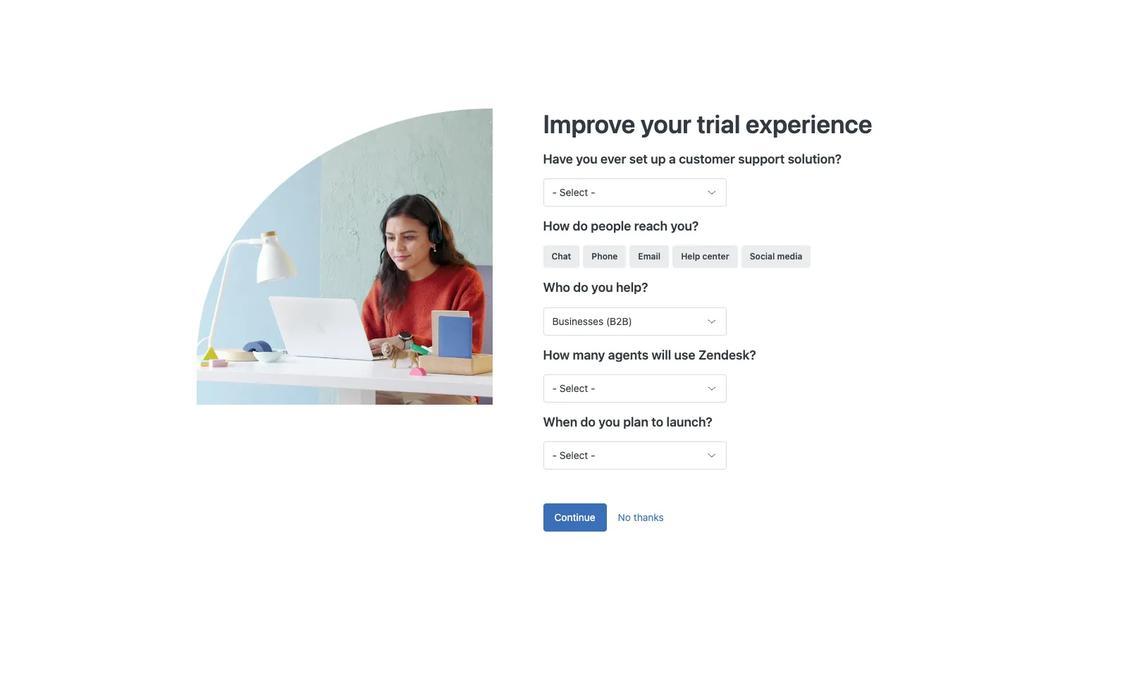 Task type: describe. For each thing, give the bounding box(es) containing it.
plan
[[623, 414, 649, 429]]

who
[[543, 280, 571, 295]]

0 vertical spatial you
[[576, 152, 598, 167]]

your
[[641, 109, 692, 139]]

phone
[[592, 251, 618, 262]]

use
[[675, 347, 696, 362]]

improve your trial experience
[[543, 109, 873, 139]]

email
[[638, 251, 661, 262]]

you for who
[[592, 280, 613, 295]]

to
[[652, 414, 664, 429]]

have you ever set up a customer support solution?
[[543, 152, 842, 167]]

- up when
[[553, 382, 557, 394]]

1 - select - button from the top
[[543, 179, 727, 207]]

customer
[[679, 152, 736, 167]]

- down when do you plan to launch?
[[591, 449, 596, 461]]

no
[[618, 511, 631, 523]]

zendesk?
[[699, 347, 757, 362]]

social
[[750, 251, 775, 262]]

continue
[[555, 511, 596, 523]]

how many agents will use zendesk?
[[543, 347, 757, 362]]

do for when
[[581, 414, 596, 429]]

improve
[[543, 109, 636, 139]]

- up people
[[591, 186, 596, 198]]

people
[[591, 219, 632, 234]]

customer service agent wearing a headset and sitting at a desk as balloons float through the air in celebration. image
[[196, 109, 543, 405]]

ever
[[601, 152, 627, 167]]

will
[[652, 347, 672, 362]]

continue button
[[543, 503, 607, 532]]

you?
[[671, 219, 699, 234]]

solution?
[[788, 152, 842, 167]]

no thanks button
[[607, 503, 675, 532]]

you for when
[[599, 414, 620, 429]]

- down many
[[591, 382, 596, 394]]

center
[[703, 251, 730, 262]]

social media
[[750, 251, 803, 262]]

how do people reach you?
[[543, 219, 699, 234]]

help center
[[681, 251, 730, 262]]

experience
[[746, 109, 873, 139]]

many
[[573, 347, 605, 362]]

up
[[651, 152, 666, 167]]



Task type: locate. For each thing, give the bounding box(es) containing it.
2 how from the top
[[543, 347, 570, 362]]

have
[[543, 152, 573, 167]]

1 - select - from the top
[[553, 186, 596, 198]]

media
[[778, 251, 803, 262]]

- down have
[[553, 186, 557, 198]]

businesses (b2b)
[[553, 315, 632, 327]]

phone button
[[583, 246, 627, 268]]

1 vertical spatial how
[[543, 347, 570, 362]]

set
[[630, 152, 648, 167]]

1 vertical spatial do
[[574, 280, 589, 295]]

select up when
[[560, 382, 588, 394]]

who do you help?
[[543, 280, 648, 295]]

- down when
[[553, 449, 557, 461]]

you left 'help?'
[[592, 280, 613, 295]]

thanks
[[634, 511, 664, 523]]

do right when
[[581, 414, 596, 429]]

3 - select - button from the top
[[543, 441, 727, 470]]

2 select from the top
[[560, 382, 588, 394]]

2 vertical spatial - select -
[[553, 449, 596, 461]]

select for 3rd "- select -" popup button from the bottom
[[560, 186, 588, 198]]

- select - button down set
[[543, 179, 727, 207]]

0 vertical spatial - select -
[[553, 186, 596, 198]]

do for who
[[574, 280, 589, 295]]

do left people
[[573, 219, 588, 234]]

3 - select - from the top
[[553, 449, 596, 461]]

how for how many agents will use zendesk?
[[543, 347, 570, 362]]

how for how do people reach you?
[[543, 219, 570, 234]]

2 - select - button from the top
[[543, 374, 727, 402]]

reach
[[635, 219, 668, 234]]

how up chat
[[543, 219, 570, 234]]

you left ever
[[576, 152, 598, 167]]

(b2b)
[[606, 315, 632, 327]]

0 vertical spatial select
[[560, 186, 588, 198]]

1 vertical spatial - select -
[[553, 382, 596, 394]]

help?
[[616, 280, 648, 295]]

select for third "- select -" popup button from the top of the page
[[560, 449, 588, 461]]

select down when
[[560, 449, 588, 461]]

do
[[573, 219, 588, 234], [574, 280, 589, 295], [581, 414, 596, 429]]

- select - for third "- select -" popup button from the top of the page
[[553, 449, 596, 461]]

email button
[[630, 246, 669, 268]]

no thanks
[[618, 511, 664, 523]]

1 vertical spatial select
[[560, 382, 588, 394]]

you left plan at right
[[599, 414, 620, 429]]

trial
[[697, 109, 741, 139]]

a
[[669, 152, 676, 167]]

how
[[543, 219, 570, 234], [543, 347, 570, 362]]

- select - button down plan at right
[[543, 441, 727, 470]]

businesses
[[553, 315, 604, 327]]

- select - down when
[[553, 449, 596, 461]]

1 how from the top
[[543, 219, 570, 234]]

0 vertical spatial do
[[573, 219, 588, 234]]

- select - button
[[543, 179, 727, 207], [543, 374, 727, 402], [543, 441, 727, 470]]

when do you plan to launch?
[[543, 414, 713, 429]]

agents
[[608, 347, 649, 362]]

1 vertical spatial you
[[592, 280, 613, 295]]

- select - for second "- select -" popup button from the bottom
[[553, 382, 596, 394]]

1 vertical spatial - select - button
[[543, 374, 727, 402]]

chat
[[552, 251, 571, 262]]

- select - up when
[[553, 382, 596, 394]]

- select -
[[553, 186, 596, 198], [553, 382, 596, 394], [553, 449, 596, 461]]

you
[[576, 152, 598, 167], [592, 280, 613, 295], [599, 414, 620, 429]]

when
[[543, 414, 578, 429]]

businesses (b2b) button
[[543, 307, 727, 335]]

do for how
[[573, 219, 588, 234]]

launch?
[[667, 414, 713, 429]]

help
[[681, 251, 701, 262]]

2 vertical spatial do
[[581, 414, 596, 429]]

- select - button up plan at right
[[543, 374, 727, 402]]

help center button
[[673, 246, 738, 268]]

2 vertical spatial select
[[560, 449, 588, 461]]

chat button
[[543, 246, 580, 268]]

select for second "- select -" popup button from the bottom
[[560, 382, 588, 394]]

social media button
[[742, 246, 811, 268]]

- select - for 3rd "- select -" popup button from the bottom
[[553, 186, 596, 198]]

support
[[739, 152, 785, 167]]

2 vertical spatial - select - button
[[543, 441, 727, 470]]

- select - down have
[[553, 186, 596, 198]]

3 select from the top
[[560, 449, 588, 461]]

0 vertical spatial - select - button
[[543, 179, 727, 207]]

-
[[553, 186, 557, 198], [591, 186, 596, 198], [553, 382, 557, 394], [591, 382, 596, 394], [553, 449, 557, 461], [591, 449, 596, 461]]

2 - select - from the top
[[553, 382, 596, 394]]

1 select from the top
[[560, 186, 588, 198]]

do right who
[[574, 280, 589, 295]]

how left many
[[543, 347, 570, 362]]

select down have
[[560, 186, 588, 198]]

0 vertical spatial how
[[543, 219, 570, 234]]

2 vertical spatial you
[[599, 414, 620, 429]]

select
[[560, 186, 588, 198], [560, 382, 588, 394], [560, 449, 588, 461]]



Task type: vqa. For each thing, say whether or not it's contained in the screenshot.
bottommost - Select - popup button
yes



